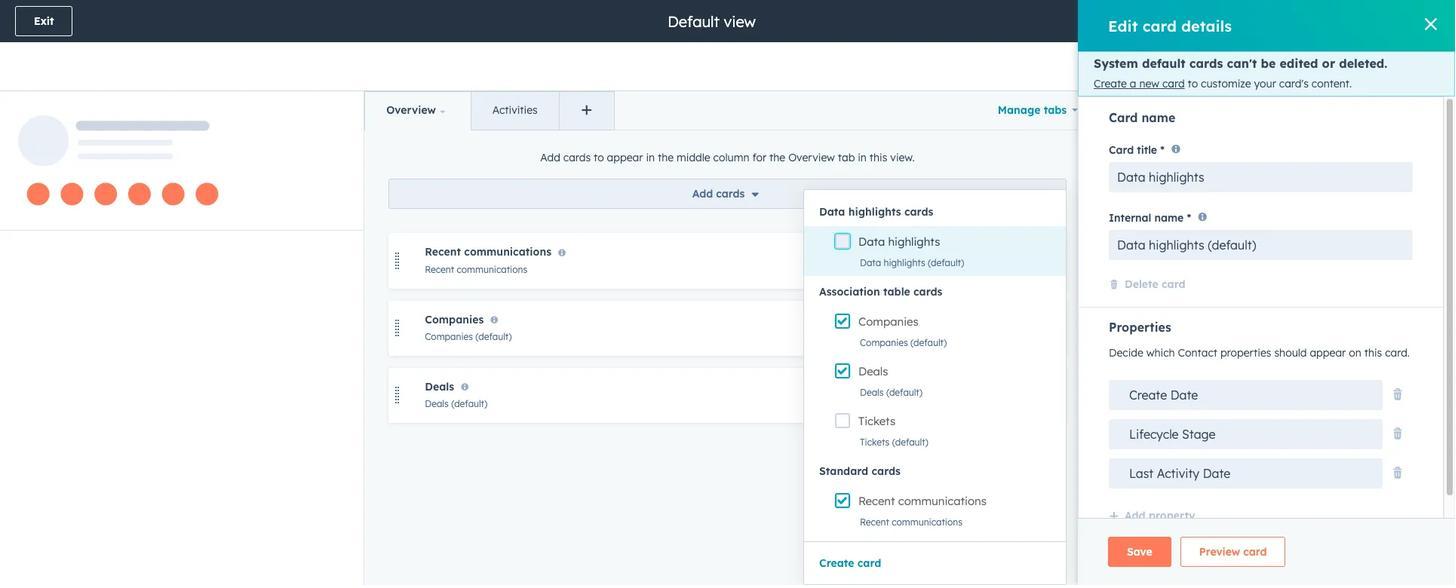 Task type: vqa. For each thing, say whether or not it's contained in the screenshot.
Preview card card
yes



Task type: locate. For each thing, give the bounding box(es) containing it.
save left and on the right of page
[[1351, 14, 1376, 28]]

which
[[1147, 346, 1176, 360]]

overview
[[387, 103, 436, 117], [789, 151, 835, 165]]

card for card title
[[1110, 144, 1135, 157]]

data down the data highlights cards at the top right of the page
[[859, 235, 886, 249]]

create inside popup button
[[1130, 388, 1168, 403]]

should
[[1275, 346, 1308, 360]]

create date
[[1130, 388, 1199, 403]]

highlights inside button
[[849, 205, 902, 219]]

1 horizontal spatial overview
[[789, 151, 835, 165]]

card inside 'button'
[[1244, 546, 1268, 559]]

new
[[1140, 77, 1160, 91]]

1 vertical spatial data
[[859, 235, 886, 249]]

0 horizontal spatial add
[[541, 151, 561, 165]]

card for edit card details
[[1143, 16, 1177, 35]]

0 vertical spatial data
[[820, 205, 846, 219]]

0 horizontal spatial in
[[646, 151, 655, 165]]

0 vertical spatial name
[[1142, 110, 1176, 125]]

navigation
[[365, 91, 615, 131]]

lifecycle stage button
[[1110, 419, 1384, 450]]

data highlights
[[859, 235, 941, 249]]

the
[[658, 151, 674, 165], [770, 151, 786, 165]]

lifecycle stage
[[1130, 427, 1216, 442]]

tickets up tickets (default)
[[859, 414, 896, 429]]

highlights down 'data highlights'
[[884, 257, 926, 269]]

Internal name text field
[[1110, 230, 1414, 260]]

data highlights cards
[[820, 205, 934, 219]]

0 vertical spatial date
[[1171, 388, 1199, 403]]

save button for save
[[1260, 6, 1323, 36]]

(default)
[[928, 257, 965, 269], [476, 331, 512, 343], [911, 337, 947, 349], [887, 387, 923, 399], [451, 399, 488, 410], [893, 437, 929, 448]]

save button up edited
[[1260, 6, 1323, 36]]

this right on
[[1365, 346, 1383, 360]]

1 horizontal spatial save button
[[1260, 6, 1323, 36]]

card
[[1110, 110, 1139, 125], [1110, 144, 1135, 157]]

add cards button
[[389, 179, 1067, 209]]

add left property
[[1125, 509, 1146, 523]]

overview button
[[366, 92, 471, 130]]

appear left middle
[[607, 151, 643, 165]]

cards inside button
[[872, 465, 901, 479]]

1 horizontal spatial in
[[858, 151, 867, 165]]

2 horizontal spatial create
[[1130, 388, 1168, 403]]

add for add cards
[[693, 187, 713, 201]]

companies
[[425, 313, 484, 327], [859, 315, 919, 329], [425, 331, 473, 343], [860, 337, 909, 349]]

card inside 'system default cards can't be edited or deleted. create a new card to customize your card's content.'
[[1163, 77, 1185, 91]]

data
[[820, 205, 846, 219], [859, 235, 886, 249], [860, 257, 882, 269]]

deals (default) inside list box
[[860, 387, 923, 399]]

edit
[[1109, 16, 1139, 35], [944, 255, 961, 267]]

tickets up standard cards
[[860, 437, 890, 448]]

highlights up 'data highlights'
[[849, 205, 902, 219]]

1 horizontal spatial this
[[1365, 346, 1383, 360]]

2 vertical spatial highlights
[[884, 257, 926, 269]]

save
[[1279, 14, 1304, 28], [1351, 14, 1376, 28], [1128, 546, 1153, 559]]

appear
[[607, 151, 643, 165], [1311, 346, 1347, 360]]

list box
[[805, 190, 1067, 542]]

activity
[[1158, 466, 1200, 481]]

system default cards can't be edited or deleted. create a new card to customize your card's content.
[[1094, 56, 1388, 91]]

date right activity
[[1204, 466, 1231, 481]]

data down tab
[[820, 205, 846, 219]]

or
[[1323, 56, 1336, 71]]

column
[[714, 151, 750, 165]]

this left view.
[[870, 151, 888, 165]]

1 vertical spatial tickets
[[860, 437, 890, 448]]

1 horizontal spatial date
[[1204, 466, 1231, 481]]

none field inside page section element
[[666, 11, 761, 31]]

the right for
[[770, 151, 786, 165]]

2 vertical spatial add
[[1125, 509, 1146, 523]]

companies (default)
[[425, 331, 512, 343], [860, 337, 947, 349]]

0 vertical spatial card
[[1110, 110, 1139, 125]]

edit for edit card details
[[1109, 16, 1139, 35]]

1 horizontal spatial the
[[770, 151, 786, 165]]

name right internal
[[1155, 211, 1184, 225]]

1 vertical spatial highlights
[[889, 235, 941, 249]]

None field
[[666, 11, 761, 31]]

exit
[[1403, 14, 1422, 28]]

edit inside button
[[944, 255, 961, 267]]

save down add property button
[[1128, 546, 1153, 559]]

appear left on
[[1311, 346, 1347, 360]]

tickets for tickets
[[859, 414, 896, 429]]

communications
[[464, 246, 552, 259], [457, 264, 528, 275], [899, 494, 987, 509], [892, 517, 963, 528]]

add inside 'add cards' dropdown button
[[693, 187, 713, 201]]

save button down add property button
[[1109, 537, 1172, 568]]

add down activities button in the left of the page
[[541, 151, 561, 165]]

0 vertical spatial create
[[1094, 77, 1128, 91]]

create inside 'system default cards can't be edited or deleted. create a new card to customize your card's content.'
[[1094, 77, 1128, 91]]

navigation containing overview
[[365, 91, 615, 131]]

add inside add property button
[[1125, 509, 1146, 523]]

edited
[[1280, 56, 1319, 71]]

exit
[[34, 14, 54, 28]]

0 horizontal spatial edit
[[944, 255, 961, 267]]

properties
[[1110, 320, 1172, 335]]

tabs
[[1044, 103, 1067, 117]]

1 horizontal spatial edit
[[1109, 16, 1139, 35]]

1 horizontal spatial deals (default)
[[860, 387, 923, 399]]

0 vertical spatial this
[[870, 151, 888, 165]]

0 horizontal spatial save
[[1128, 546, 1153, 559]]

edit up the association table cards "button"
[[944, 255, 961, 267]]

0 horizontal spatial save button
[[1109, 537, 1172, 568]]

1 vertical spatial name
[[1155, 211, 1184, 225]]

cards
[[1190, 56, 1224, 71], [564, 151, 591, 165], [717, 187, 745, 201], [905, 205, 934, 219], [914, 285, 943, 299], [872, 465, 901, 479]]

activities button
[[471, 92, 559, 130]]

save button inside page section element
[[1260, 6, 1323, 36]]

edit up system
[[1109, 16, 1139, 35]]

highlights
[[849, 205, 902, 219], [889, 235, 941, 249], [884, 257, 926, 269]]

data for data highlights
[[859, 235, 886, 249]]

2 horizontal spatial save
[[1351, 14, 1376, 28]]

0 horizontal spatial create
[[820, 557, 855, 571]]

0 horizontal spatial overview
[[387, 103, 436, 117]]

0 vertical spatial tickets
[[859, 414, 896, 429]]

tickets
[[859, 414, 896, 429], [860, 437, 890, 448]]

1 vertical spatial save button
[[1109, 537, 1172, 568]]

recent
[[425, 246, 461, 259], [425, 264, 454, 275], [859, 494, 896, 509], [860, 517, 890, 528]]

1 vertical spatial appear
[[1311, 346, 1347, 360]]

overview inside overview button
[[387, 103, 436, 117]]

system
[[1094, 56, 1139, 71]]

tab
[[838, 151, 855, 165]]

date
[[1171, 388, 1199, 403], [1204, 466, 1231, 481]]

0 horizontal spatial to
[[594, 151, 604, 165]]

to
[[1188, 77, 1199, 91], [594, 151, 604, 165]]

0 horizontal spatial this
[[870, 151, 888, 165]]

date up lifecycle stage
[[1171, 388, 1199, 403]]

2 the from the left
[[770, 151, 786, 165]]

0 horizontal spatial the
[[658, 151, 674, 165]]

card
[[1143, 16, 1177, 35], [1163, 77, 1185, 91], [1162, 278, 1186, 291], [1244, 546, 1268, 559], [858, 557, 882, 571]]

add
[[541, 151, 561, 165], [693, 187, 713, 201], [1125, 509, 1146, 523]]

1 horizontal spatial create
[[1094, 77, 1128, 91]]

2 vertical spatial data
[[860, 257, 882, 269]]

1 vertical spatial edit
[[944, 255, 961, 267]]

save up edited
[[1279, 14, 1304, 28]]

the left middle
[[658, 151, 674, 165]]

for
[[753, 151, 767, 165]]

1 horizontal spatial save
[[1279, 14, 1304, 28]]

preview
[[1200, 546, 1241, 559]]

0 vertical spatial to
[[1188, 77, 1199, 91]]

add down middle
[[693, 187, 713, 201]]

data highlights (default)
[[860, 257, 965, 269]]

in right tab
[[858, 151, 867, 165]]

last activity date
[[1130, 466, 1231, 481]]

card left title
[[1110, 144, 1135, 157]]

list box containing data highlights
[[805, 190, 1067, 542]]

1 horizontal spatial companies (default)
[[860, 337, 947, 349]]

0 vertical spatial save button
[[1260, 6, 1323, 36]]

data inside 'data highlights cards' button
[[820, 205, 846, 219]]

1 vertical spatial overview
[[789, 151, 835, 165]]

create inside button
[[820, 557, 855, 571]]

add property
[[1125, 509, 1196, 523]]

2 card from the top
[[1110, 144, 1135, 157]]

0 vertical spatial add
[[541, 151, 561, 165]]

1 horizontal spatial to
[[1188, 77, 1199, 91]]

exit button
[[15, 6, 73, 36]]

1 vertical spatial add
[[693, 187, 713, 201]]

save button
[[1260, 6, 1323, 36], [1109, 537, 1172, 568]]

highlights up data highlights (default)
[[889, 235, 941, 249]]

last activity date button
[[1110, 459, 1384, 489]]

delete card button
[[1110, 277, 1186, 295]]

highlights for data highlights (default)
[[884, 257, 926, 269]]

stage
[[1183, 427, 1216, 442]]

name up title
[[1142, 110, 1176, 125]]

highlights for data highlights
[[889, 235, 941, 249]]

2 horizontal spatial add
[[1125, 509, 1146, 523]]

title
[[1138, 144, 1158, 157]]

default
[[1143, 56, 1186, 71]]

contact
[[1179, 346, 1218, 360]]

0 horizontal spatial appear
[[607, 151, 643, 165]]

deleted.
[[1340, 56, 1388, 71]]

card for delete card
[[1162, 278, 1186, 291]]

2 vertical spatial create
[[820, 557, 855, 571]]

data up association table cards
[[860, 257, 882, 269]]

name for card name
[[1142, 110, 1176, 125]]

1 vertical spatial date
[[1204, 466, 1231, 481]]

create card
[[820, 557, 882, 571]]

0 vertical spatial highlights
[[849, 205, 902, 219]]

card up card title
[[1110, 110, 1139, 125]]

card for create card
[[858, 557, 882, 571]]

lifecycle
[[1130, 427, 1179, 442]]

1 card from the top
[[1110, 110, 1139, 125]]

1 horizontal spatial appear
[[1311, 346, 1347, 360]]

0 horizontal spatial date
[[1171, 388, 1199, 403]]

1 horizontal spatial add
[[693, 187, 713, 201]]

standard
[[820, 465, 869, 479]]

in
[[646, 151, 655, 165], [858, 151, 867, 165]]

1 vertical spatial card
[[1110, 144, 1135, 157]]

1 vertical spatial create
[[1130, 388, 1168, 403]]

0 vertical spatial overview
[[387, 103, 436, 117]]

tickets for tickets (default)
[[860, 437, 890, 448]]

in left middle
[[646, 151, 655, 165]]

standard cards button
[[805, 459, 1067, 485]]

create
[[1094, 77, 1128, 91], [1130, 388, 1168, 403], [820, 557, 855, 571]]

1 in from the left
[[646, 151, 655, 165]]

preview card
[[1200, 546, 1268, 559]]

card's
[[1280, 77, 1309, 91]]

0 vertical spatial edit
[[1109, 16, 1139, 35]]



Task type: describe. For each thing, give the bounding box(es) containing it.
create date button
[[1110, 380, 1384, 410]]

customize
[[1202, 77, 1252, 91]]

manage tabs button
[[986, 91, 1091, 129]]

page section element
[[0, 0, 1456, 91]]

on
[[1350, 346, 1362, 360]]

properties
[[1221, 346, 1272, 360]]

0 horizontal spatial companies (default)
[[425, 331, 512, 343]]

close image
[[1426, 18, 1438, 30]]

association table cards
[[820, 285, 943, 299]]

a
[[1131, 77, 1137, 91]]

standard cards
[[820, 465, 901, 479]]

middle
[[677, 151, 711, 165]]

companies (default) inside list box
[[860, 337, 947, 349]]

create card button
[[820, 555, 882, 573]]

decide which contact properties should appear on this card.
[[1110, 346, 1411, 360]]

table
[[884, 285, 911, 299]]

2 in from the left
[[858, 151, 867, 165]]

create a new card button
[[1094, 77, 1185, 91]]

edit button
[[921, 251, 971, 271]]

1 vertical spatial to
[[594, 151, 604, 165]]

save button for preview
[[1109, 537, 1172, 568]]

card for preview card
[[1244, 546, 1268, 559]]

be
[[1262, 56, 1277, 71]]

card.
[[1386, 346, 1411, 360]]

name for internal name
[[1155, 211, 1184, 225]]

save for save and exit
[[1279, 14, 1304, 28]]

manage
[[998, 103, 1041, 117]]

cards inside "button"
[[914, 285, 943, 299]]

and
[[1379, 14, 1399, 28]]

add property button
[[1110, 507, 1196, 527]]

save and exit button
[[1332, 6, 1441, 36]]

content.
[[1312, 77, 1353, 91]]

property
[[1149, 509, 1196, 523]]

association table cards button
[[805, 279, 1067, 305]]

delete
[[1125, 278, 1159, 291]]

data for data highlights cards
[[820, 205, 846, 219]]

to inside 'system default cards can't be edited or deleted. create a new card to customize your card's content.'
[[1188, 77, 1199, 91]]

date inside popup button
[[1171, 388, 1199, 403]]

data highlights cards button
[[805, 199, 1067, 225]]

your
[[1255, 77, 1277, 91]]

create for create card
[[820, 557, 855, 571]]

data for data highlights (default)
[[860, 257, 882, 269]]

date inside "popup button"
[[1204, 466, 1231, 481]]

internal name
[[1110, 211, 1184, 225]]

can't
[[1228, 56, 1258, 71]]

internal
[[1110, 211, 1152, 225]]

activities
[[493, 103, 538, 117]]

0 horizontal spatial deals (default)
[[425, 399, 488, 410]]

card for card name
[[1110, 110, 1139, 125]]

association
[[820, 285, 881, 299]]

0 vertical spatial appear
[[607, 151, 643, 165]]

save inside save and exit button
[[1351, 14, 1376, 28]]

details
[[1182, 16, 1233, 35]]

decide
[[1110, 346, 1144, 360]]

manage tabs
[[998, 103, 1067, 117]]

add cards
[[693, 187, 745, 201]]

add cards to appear in the middle column for the overview tab in this view.
[[541, 151, 915, 165]]

highlights for data highlights cards
[[849, 205, 902, 219]]

add for add cards to appear in the middle column for the overview tab in this view.
[[541, 151, 561, 165]]

add for add property
[[1125, 509, 1146, 523]]

card title
[[1110, 144, 1158, 157]]

card name
[[1110, 110, 1176, 125]]

view.
[[891, 151, 915, 165]]

cards inside dropdown button
[[717, 187, 745, 201]]

create for create date
[[1130, 388, 1168, 403]]

tickets (default)
[[860, 437, 929, 448]]

Card title text field
[[1110, 163, 1414, 193]]

1 the from the left
[[658, 151, 674, 165]]

last
[[1130, 466, 1154, 481]]

edit for edit
[[944, 255, 961, 267]]

edit card details
[[1109, 16, 1233, 35]]

1 vertical spatial this
[[1365, 346, 1383, 360]]

preview card button
[[1181, 537, 1286, 568]]

save for preview card
[[1128, 546, 1153, 559]]

cards inside 'system default cards can't be edited or deleted. create a new card to customize your card's content.'
[[1190, 56, 1224, 71]]

delete card
[[1125, 278, 1186, 291]]

save and exit
[[1351, 14, 1422, 28]]

cards inside button
[[905, 205, 934, 219]]



